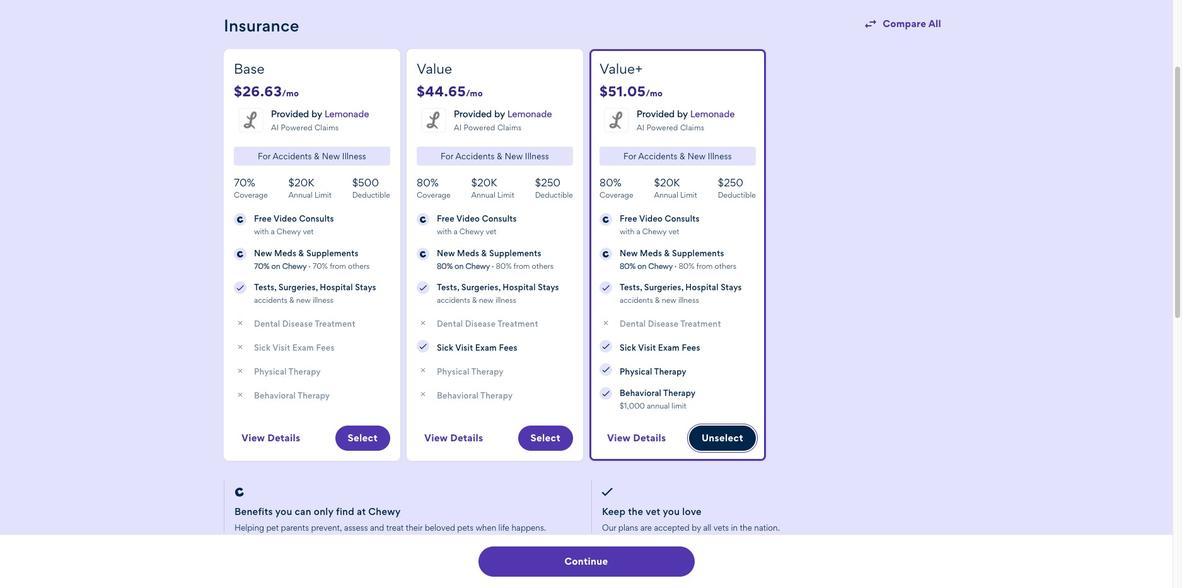 Task type: locate. For each thing, give the bounding box(es) containing it.
2 horizontal spatial provided
[[637, 108, 675, 119]]

80
[[417, 177, 431, 189], [600, 177, 613, 189]]

coverage for 26.63
[[234, 190, 268, 200]]

0 horizontal spatial new meds & supplements 80% on chewy · 80% from others
[[437, 248, 554, 271]]

0 horizontal spatial for accidents & new illness
[[258, 151, 366, 161]]

$20k for 44.65
[[471, 177, 497, 189]]

2 horizontal spatial free
[[620, 214, 637, 224]]

powered for 44.65
[[464, 123, 495, 132]]

by inside keep the vet you love our plans are accepted by all vets in the nation.
[[692, 523, 701, 533]]

from inside new meds & supplements 70% on chewy · 70% from others
[[330, 261, 346, 271]]

treat
[[386, 523, 404, 533]]

2 horizontal spatial supplements
[[672, 248, 724, 258]]

80 % coverage for 51.05
[[600, 177, 633, 200]]

1 dental disease treatment from the left
[[254, 319, 355, 329]]

1 stays from the left
[[355, 282, 376, 293]]

0 horizontal spatial /mo
[[282, 88, 299, 98]]

$20k annual limit
[[288, 177, 332, 200], [471, 177, 514, 200], [654, 177, 697, 200]]

2 horizontal spatial ·
[[675, 261, 677, 271]]

illness
[[313, 296, 333, 305], [496, 296, 516, 305], [678, 296, 699, 305]]

behavioral
[[620, 388, 662, 398], [437, 391, 479, 401], [254, 391, 296, 401]]

2 horizontal spatial behavioral
[[620, 388, 662, 398]]

lemonade insurance logo image down 26.63
[[238, 108, 264, 133]]

0 horizontal spatial the
[[628, 506, 643, 518]]

$20k annual limit for 44.65
[[471, 177, 514, 200]]

1 sick visit exam fees from the left
[[254, 343, 335, 353]]

deductible for 44.65
[[535, 190, 573, 200]]

2 free video consults with a chewy vet from the left
[[437, 214, 517, 236]]

lemonade insurance logo image
[[238, 108, 264, 133], [421, 108, 446, 133], [604, 108, 629, 133]]

1 horizontal spatial coverage
[[417, 190, 451, 200]]

2 provided by lemonade ai powered claims from the left
[[454, 108, 552, 132]]

2 80 % coverage from the left
[[600, 177, 633, 200]]

select button for 26.63
[[335, 426, 390, 451]]

ai down 26.63
[[271, 123, 279, 132]]

80 % coverage
[[417, 177, 451, 200], [600, 177, 633, 200]]

2 disease from the left
[[465, 319, 496, 329]]

you up accepted on the right bottom
[[663, 506, 680, 518]]

2 horizontal spatial view
[[607, 433, 631, 445]]

2 horizontal spatial lemonade insurance logo image
[[604, 108, 629, 133]]

others inside new meds & supplements 70% on chewy · 70% from others
[[348, 261, 370, 271]]

powered for 26.63
[[281, 123, 313, 132]]

1 deductible from the left
[[352, 190, 390, 200]]

from
[[330, 261, 346, 271], [514, 261, 530, 271], [697, 261, 713, 271]]

3 from from the left
[[697, 261, 713, 271]]

behavioral inside "behavioral therapy $1,000 annual limit"
[[620, 388, 662, 398]]

view
[[242, 433, 265, 445], [424, 433, 448, 445], [607, 433, 631, 445]]

3 $20k from the left
[[654, 177, 680, 189]]

sick
[[254, 343, 271, 353], [437, 343, 453, 353], [620, 343, 636, 353]]

and
[[370, 523, 384, 533]]

3 exam from the left
[[658, 343, 680, 353]]

2 with from the left
[[437, 227, 452, 236]]

2 $ 250 deductible from the left
[[718, 177, 756, 200]]

1 horizontal spatial $20k
[[471, 177, 497, 189]]

1 select button from the left
[[335, 426, 390, 451]]

accidents for 26.63
[[254, 296, 287, 305]]

2 annual from the left
[[471, 190, 496, 200]]

2 view details button from the left
[[417, 426, 491, 451]]

1 view from the left
[[242, 433, 265, 445]]

1 horizontal spatial %
[[431, 177, 439, 189]]

/mo
[[282, 88, 299, 98], [466, 88, 483, 98], [646, 88, 663, 98]]

2 treatment from the left
[[498, 319, 538, 329]]

1 horizontal spatial annual
[[471, 190, 496, 200]]

1 horizontal spatial view details button
[[417, 426, 491, 451]]

2 horizontal spatial /mo
[[646, 88, 663, 98]]

excluded benefit image
[[234, 316, 247, 330], [417, 316, 429, 330], [600, 316, 612, 330], [234, 340, 247, 354], [234, 364, 247, 378]]

1 horizontal spatial 70%
[[313, 261, 328, 271]]

meds
[[274, 248, 296, 258], [457, 248, 479, 258], [640, 248, 662, 258]]

70%
[[254, 261, 270, 271], [313, 261, 328, 271]]

2 horizontal spatial provided by lemonade ai powered claims
[[637, 108, 735, 132]]

3 ai from the left
[[637, 123, 645, 132]]

only
[[314, 506, 334, 518]]

1 supplements from the left
[[306, 248, 359, 258]]

1 horizontal spatial surgeries,
[[461, 282, 501, 293]]

2 video from the left
[[456, 214, 480, 224]]

0 horizontal spatial a
[[271, 227, 275, 236]]

tests, for 51.05
[[620, 282, 642, 293]]

1 horizontal spatial with
[[437, 227, 452, 236]]

new meds & supplements 80% on chewy · 80% from others
[[437, 248, 554, 271], [620, 248, 737, 271]]

free for 44.65
[[437, 214, 455, 224]]

/mo inside value $ 44.65 /mo
[[466, 88, 483, 98]]

2 tests, from the left
[[437, 282, 459, 293]]

3 a from the left
[[637, 227, 641, 236]]

2 horizontal spatial physical
[[620, 367, 652, 377]]

1 provided by lemonade ai powered claims from the left
[[271, 108, 369, 132]]

3 free from the left
[[620, 214, 637, 224]]

3 visit from the left
[[638, 343, 656, 353]]

select for 26.63
[[348, 433, 378, 445]]

therapy
[[471, 367, 504, 377], [654, 367, 687, 377], [289, 367, 321, 377], [663, 388, 696, 398], [481, 391, 513, 401], [298, 391, 330, 401]]

illness for 51.05
[[678, 296, 699, 305]]

2 you from the left
[[663, 506, 680, 518]]

$ 500 deductible
[[352, 177, 390, 200]]

fees for 26.63
[[316, 343, 335, 353]]

2 horizontal spatial sick visit exam fees
[[620, 343, 700, 353]]

$ 250 deductible
[[535, 177, 573, 200], [718, 177, 756, 200]]

2 horizontal spatial illness
[[678, 296, 699, 305]]

2 horizontal spatial annual
[[654, 190, 678, 200]]

provided down 44.65 at the left of the page
[[454, 108, 492, 119]]

0 horizontal spatial video
[[274, 214, 297, 224]]

for accidents & new illness
[[258, 151, 366, 161], [441, 151, 549, 161], [624, 151, 732, 161]]

assess
[[344, 523, 368, 533]]

3 meds from the left
[[640, 248, 662, 258]]

1 /mo from the left
[[282, 88, 299, 98]]

new for 44.65
[[479, 296, 494, 305]]

supplements
[[306, 248, 359, 258], [489, 248, 541, 258], [672, 248, 724, 258]]

from for 26.63
[[330, 261, 346, 271]]

0 horizontal spatial accidents
[[254, 296, 287, 305]]

powered
[[281, 123, 313, 132], [464, 123, 495, 132], [647, 123, 678, 132]]

annual for 44.65
[[471, 190, 496, 200]]

2 horizontal spatial limit
[[680, 190, 697, 200]]

2 powered from the left
[[464, 123, 495, 132]]

1 meds from the left
[[274, 248, 296, 258]]

accidents for 26.63
[[273, 151, 312, 161]]

on inside new meds & supplements 70% on chewy · 70% from others
[[271, 261, 280, 271]]

/mo inside the base $ 26.63 /mo
[[282, 88, 299, 98]]

lemonade for 51.05
[[690, 108, 735, 119]]

1 horizontal spatial from
[[514, 261, 530, 271]]

visit
[[273, 343, 290, 353], [455, 343, 473, 353], [638, 343, 656, 353]]

limit for 51.05
[[680, 190, 697, 200]]

hospital for 44.65
[[503, 282, 536, 293]]

1 limit from the left
[[315, 190, 332, 200]]

3 accidents from the left
[[638, 151, 678, 161]]

nation.
[[754, 523, 780, 533]]

1 select from the left
[[348, 433, 378, 445]]

0 horizontal spatial $ 250 deductible
[[535, 177, 573, 200]]

new
[[322, 151, 340, 161], [505, 151, 523, 161], [688, 151, 706, 161], [254, 248, 272, 258], [437, 248, 455, 258], [620, 248, 638, 258]]

$ inside $ 500 deductible
[[352, 177, 358, 189]]

0 horizontal spatial from
[[330, 261, 346, 271]]

supplements inside new meds & supplements 70% on chewy · 70% from others
[[306, 248, 359, 258]]

3 new from the left
[[662, 296, 677, 305]]

2 horizontal spatial coverage
[[600, 190, 633, 200]]

0 horizontal spatial tests, surgeries, hospital stays accidents & new illness
[[254, 282, 376, 305]]

beloved
[[425, 523, 455, 533]]

2 horizontal spatial hospital
[[686, 282, 719, 293]]

2 accidents from the left
[[456, 151, 495, 161]]

1 for from the left
[[258, 151, 271, 161]]

stays
[[355, 282, 376, 293], [538, 282, 559, 293], [721, 282, 742, 293]]

2 250 from the left
[[724, 177, 744, 189]]

chewy-exclusive benefit image
[[600, 213, 612, 226], [417, 213, 429, 226], [234, 247, 247, 261], [600, 247, 612, 261], [234, 248, 247, 260], [600, 248, 612, 260], [231, 483, 249, 501]]

dental for 26.63
[[254, 319, 280, 329]]

0 horizontal spatial dental
[[254, 319, 280, 329]]

included benefit image
[[600, 282, 612, 294], [417, 340, 429, 353], [600, 340, 612, 353], [600, 387, 612, 400]]

lemonade insurance logo image for 26.63
[[238, 108, 264, 133]]

0 horizontal spatial sick
[[254, 343, 271, 353]]

included benefit image
[[234, 282, 247, 294], [417, 282, 429, 294], [600, 364, 612, 376], [595, 483, 620, 502]]

plans
[[618, 523, 638, 533]]

provided
[[271, 108, 309, 119], [454, 108, 492, 119], [637, 108, 675, 119]]

1 horizontal spatial limit
[[497, 190, 514, 200]]

0 horizontal spatial lemonade insurance logo image
[[238, 108, 264, 133]]

3 limit from the left
[[680, 190, 697, 200]]

limit
[[315, 190, 332, 200], [497, 190, 514, 200], [680, 190, 697, 200]]

exam
[[292, 343, 314, 353], [475, 343, 497, 353], [658, 343, 680, 353]]

treatment
[[315, 319, 355, 329], [498, 319, 538, 329], [681, 319, 721, 329]]

claims
[[315, 123, 339, 132], [497, 123, 522, 132], [680, 123, 705, 132]]

1 horizontal spatial view
[[424, 433, 448, 445]]

1 new from the left
[[296, 296, 311, 305]]

/mo for 26.63
[[282, 88, 299, 98]]

0 horizontal spatial view
[[242, 433, 265, 445]]

2 limit from the left
[[497, 190, 514, 200]]

supplements for 44.65
[[489, 248, 541, 258]]

powered down 26.63
[[281, 123, 313, 132]]

2 horizontal spatial dental
[[620, 319, 646, 329]]

base $ 26.63 /mo
[[234, 61, 299, 100]]

select
[[348, 433, 378, 445], [531, 433, 561, 445]]

by
[[312, 108, 322, 119], [495, 108, 505, 119], [677, 108, 688, 119], [692, 523, 701, 533]]

2 lemonade from the left
[[508, 108, 552, 119]]

2 horizontal spatial deductible
[[718, 190, 756, 200]]

1 horizontal spatial meds
[[457, 248, 479, 258]]

1 visit from the left
[[273, 343, 290, 353]]

2 horizontal spatial for
[[624, 151, 636, 161]]

1 horizontal spatial physical therapy
[[437, 367, 504, 377]]

the up plans
[[628, 506, 643, 518]]

free video consults with a chewy vet
[[254, 214, 334, 236], [437, 214, 517, 236], [620, 214, 700, 236]]

pet
[[266, 523, 279, 533]]

1 dental from the left
[[254, 319, 280, 329]]

consults for 51.05
[[665, 214, 700, 224]]

view details
[[242, 433, 300, 445], [424, 433, 483, 445], [607, 433, 666, 445]]

deductible for 26.63
[[352, 190, 390, 200]]

2 /mo from the left
[[466, 88, 483, 98]]

2 horizontal spatial view details
[[607, 433, 666, 445]]

0 horizontal spatial deductible
[[352, 190, 390, 200]]

value+
[[600, 61, 643, 77]]

the right in
[[740, 523, 752, 533]]

1 % from the left
[[247, 177, 255, 189]]

3 for accidents & new illness from the left
[[624, 151, 732, 161]]

3 for from the left
[[624, 151, 636, 161]]

2 horizontal spatial powered
[[647, 123, 678, 132]]

new for 51.05
[[662, 296, 677, 305]]

3 illness from the left
[[708, 151, 732, 161]]

excluded benefit image for 26.63
[[234, 388, 247, 402]]

fees
[[316, 343, 335, 353], [499, 343, 518, 353], [682, 343, 700, 353]]

2 horizontal spatial accidents
[[620, 296, 653, 305]]

1 horizontal spatial deductible
[[535, 190, 573, 200]]

tests, surgeries, hospital stays accidents & new illness for 26.63
[[254, 282, 376, 305]]

1 on from the left
[[271, 261, 280, 271]]

1 horizontal spatial dental
[[437, 319, 463, 329]]

0 horizontal spatial details
[[267, 433, 300, 445]]

for for 51.05
[[624, 151, 636, 161]]

2 horizontal spatial claims
[[680, 123, 705, 132]]

3 % from the left
[[613, 177, 622, 189]]

2 provided from the left
[[454, 108, 492, 119]]

2 new meds & supplements 80% on chewy · 80% from others from the left
[[620, 248, 737, 271]]

physical for 26.63
[[254, 367, 287, 377]]

3 stays from the left
[[721, 282, 742, 293]]

excluded benefit image for 44.65
[[417, 316, 429, 330]]

dental
[[254, 319, 280, 329], [437, 319, 463, 329], [620, 319, 646, 329]]

2 deductible from the left
[[535, 190, 573, 200]]

3 fees from the left
[[682, 343, 700, 353]]

1 provided from the left
[[271, 108, 309, 119]]

disease for 51.05
[[648, 319, 679, 329]]

ai down 44.65 at the left of the page
[[454, 123, 462, 132]]

fees for 51.05
[[682, 343, 700, 353]]

you inside benefits you can only find at chewy helping pet parents prevent, assess and treat their beloved pets when life happens.
[[275, 506, 292, 518]]

1 powered from the left
[[281, 123, 313, 132]]

$ inside the base $ 26.63 /mo
[[234, 83, 242, 100]]

1 horizontal spatial free
[[437, 214, 455, 224]]

benefits
[[235, 506, 273, 518]]

vet
[[303, 227, 314, 236], [486, 227, 497, 236], [669, 227, 679, 236], [646, 506, 661, 518]]

powered down value+ $ 51.05 /mo
[[647, 123, 678, 132]]

3 accidents from the left
[[620, 296, 653, 305]]

unselect button
[[689, 426, 756, 451]]

% inside 70 % coverage
[[247, 177, 255, 189]]

1 · from the left
[[309, 261, 311, 271]]

therapy inside "behavioral therapy $1,000 annual limit"
[[663, 388, 696, 398]]

3 tests, surgeries, hospital stays accidents & new illness from the left
[[620, 282, 742, 305]]

1 horizontal spatial physical
[[437, 367, 470, 377]]

base
[[234, 61, 265, 77]]

1 $20k annual limit from the left
[[288, 177, 332, 200]]

1 horizontal spatial supplements
[[489, 248, 541, 258]]

by for 51.05
[[677, 108, 688, 119]]

1 new meds & supplements 80% on chewy · 80% from others from the left
[[437, 248, 554, 271]]

exam for 44.65
[[475, 343, 497, 353]]

can
[[295, 506, 311, 518]]

0 horizontal spatial with
[[254, 227, 269, 236]]

new meds & supplements 80% on chewy · 80% from others for 51.05
[[620, 248, 737, 271]]

2 horizontal spatial tests,
[[620, 282, 642, 293]]

visit for 26.63
[[273, 343, 290, 353]]

hospital for 26.63
[[320, 282, 353, 293]]

1 horizontal spatial new
[[479, 296, 494, 305]]

provided for 26.63
[[271, 108, 309, 119]]

dental disease treatment
[[254, 319, 355, 329], [437, 319, 538, 329], [620, 319, 721, 329]]

2 horizontal spatial $20k
[[654, 177, 680, 189]]

dental disease treatment for 51.05
[[620, 319, 721, 329]]

3 annual from the left
[[654, 190, 678, 200]]

0 horizontal spatial fees
[[316, 343, 335, 353]]

free video consults with a chewy vet for 26.63
[[254, 214, 334, 236]]

0 horizontal spatial illness
[[342, 151, 366, 161]]

1 horizontal spatial claims
[[497, 123, 522, 132]]

limit
[[672, 401, 686, 411]]

1 horizontal spatial tests,
[[437, 282, 459, 293]]

coverage
[[234, 190, 268, 200], [417, 190, 451, 200], [600, 190, 633, 200]]

3 view from the left
[[607, 433, 631, 445]]

vet for 51.05
[[669, 227, 679, 236]]

ai
[[271, 123, 279, 132], [454, 123, 462, 132], [637, 123, 645, 132]]

lemonade for 26.63
[[325, 108, 369, 119]]

visit for 51.05
[[638, 343, 656, 353]]

3 with from the left
[[620, 227, 635, 236]]

limit for 44.65
[[497, 190, 514, 200]]

1 horizontal spatial new meds & supplements 80% on chewy · 80% from others
[[620, 248, 737, 271]]

dental for 44.65
[[437, 319, 463, 329]]

stays for 26.63
[[355, 282, 376, 293]]

& inside new meds & supplements 70% on chewy · 70% from others
[[299, 248, 304, 258]]

% for 51.05
[[613, 177, 622, 189]]

3 sick from the left
[[620, 343, 636, 353]]

3 powered from the left
[[647, 123, 678, 132]]

3 claims from the left
[[680, 123, 705, 132]]

tests, surgeries, hospital stays accidents & new illness
[[254, 282, 376, 305], [437, 282, 559, 305], [620, 282, 742, 305]]

deductible
[[352, 190, 390, 200], [535, 190, 573, 200], [718, 190, 756, 200]]

others for 26.63
[[348, 261, 370, 271]]

their
[[406, 523, 423, 533]]

vet inside keep the vet you love our plans are accepted by all vets in the nation.
[[646, 506, 661, 518]]

3 · from the left
[[675, 261, 677, 271]]

surgeries,
[[279, 282, 318, 293], [461, 282, 501, 293], [644, 282, 683, 293]]

sick for 51.05
[[620, 343, 636, 353]]

2 view details from the left
[[424, 433, 483, 445]]

provided by lemonade ai powered claims for 44.65
[[454, 108, 552, 132]]

lemonade insurance logo image for 51.05
[[604, 108, 629, 133]]

1 accidents from the left
[[273, 151, 312, 161]]

2 a from the left
[[454, 227, 458, 236]]

continue button
[[478, 547, 695, 578]]

1 fees from the left
[[316, 343, 335, 353]]

tests, for 26.63
[[254, 282, 276, 293]]

0 horizontal spatial free
[[254, 214, 272, 224]]

0 horizontal spatial claims
[[315, 123, 339, 132]]

stays for 51.05
[[721, 282, 742, 293]]

provided by lemonade ai powered claims for 51.05
[[637, 108, 735, 132]]

excluded benefit image
[[417, 364, 429, 378], [417, 388, 429, 402], [234, 388, 247, 402]]

2 horizontal spatial free video consults with a chewy vet
[[620, 214, 700, 236]]

0 horizontal spatial sick visit exam fees
[[254, 343, 335, 353]]

claims for 26.63
[[315, 123, 339, 132]]

2 horizontal spatial stays
[[721, 282, 742, 293]]

1 horizontal spatial details
[[450, 433, 483, 445]]

physical therapy for 51.05
[[620, 367, 687, 377]]

3 view details button from the left
[[600, 426, 674, 451]]

provided down "51.05"
[[637, 108, 675, 119]]

meds for 26.63
[[274, 248, 296, 258]]

meds inside new meds & supplements 70% on chewy · 70% from others
[[274, 248, 296, 258]]

on for 44.65
[[455, 261, 464, 271]]

1 free video consults with a chewy vet from the left
[[254, 214, 334, 236]]

you left can
[[275, 506, 292, 518]]

· inside new meds & supplements 70% on chewy · 70% from others
[[309, 261, 311, 271]]

the
[[628, 506, 643, 518], [740, 523, 752, 533]]

treatment for 44.65
[[498, 319, 538, 329]]

1 horizontal spatial $20k annual limit
[[471, 177, 514, 200]]

1 horizontal spatial for
[[441, 151, 454, 161]]

0 horizontal spatial illness
[[313, 296, 333, 305]]

behavioral therapy
[[437, 391, 513, 401], [254, 391, 330, 401]]

disease
[[282, 319, 313, 329], [465, 319, 496, 329], [648, 319, 679, 329]]

1 80 from the left
[[417, 177, 431, 189]]

view details button
[[234, 426, 308, 451], [417, 426, 491, 451], [600, 426, 674, 451]]

1 horizontal spatial behavioral therapy
[[437, 391, 513, 401]]

0 horizontal spatial select
[[348, 433, 378, 445]]

on for 51.05
[[638, 261, 647, 271]]

with
[[254, 227, 269, 236], [437, 227, 452, 236], [620, 227, 635, 236]]

1 with from the left
[[254, 227, 269, 236]]

1 horizontal spatial ·
[[492, 261, 494, 271]]

powered down 44.65 at the left of the page
[[464, 123, 495, 132]]

/mo inside value+ $ 51.05 /mo
[[646, 88, 663, 98]]

1 horizontal spatial select
[[531, 433, 561, 445]]

0 horizontal spatial consults
[[299, 214, 334, 224]]

1 disease from the left
[[282, 319, 313, 329]]

lemonade insurance logo image down 44.65 at the left of the page
[[421, 108, 446, 133]]

lemonade insurance logo image down "51.05"
[[604, 108, 629, 133]]

you inside keep the vet you love our plans are accepted by all vets in the nation.
[[663, 506, 680, 518]]

1 horizontal spatial ai
[[454, 123, 462, 132]]

1 horizontal spatial select button
[[518, 426, 573, 451]]

2 horizontal spatial ai
[[637, 123, 645, 132]]

1 details from the left
[[267, 433, 300, 445]]

2 hospital from the left
[[503, 282, 536, 293]]

3 view details from the left
[[607, 433, 666, 445]]

excluded benefit image for 44.65
[[417, 388, 429, 402]]

accidents
[[273, 151, 312, 161], [456, 151, 495, 161], [638, 151, 678, 161]]

2 % from the left
[[431, 177, 439, 189]]

2 supplements from the left
[[489, 248, 541, 258]]

you
[[275, 506, 292, 518], [663, 506, 680, 518]]

ai down "51.05"
[[637, 123, 645, 132]]

annual
[[288, 190, 313, 200], [471, 190, 496, 200], [654, 190, 678, 200]]

tests,
[[254, 282, 276, 293], [437, 282, 459, 293], [620, 282, 642, 293]]

0 horizontal spatial $20k
[[288, 177, 314, 189]]

provided down 26.63
[[271, 108, 309, 119]]

1 illness from the left
[[313, 296, 333, 305]]

250
[[541, 177, 561, 189], [724, 177, 744, 189]]

2 details from the left
[[450, 433, 483, 445]]

1 horizontal spatial others
[[532, 261, 554, 271]]

provided for 51.05
[[637, 108, 675, 119]]

free
[[254, 214, 272, 224], [437, 214, 455, 224], [620, 214, 637, 224]]

1 horizontal spatial fees
[[499, 343, 518, 353]]

new meds & supplements 80% on chewy · 80% from others for 44.65
[[437, 248, 554, 271]]

view details for 44.65
[[424, 433, 483, 445]]

disease for 26.63
[[282, 319, 313, 329]]

behavioral therapy for 44.65
[[437, 391, 513, 401]]

value $ 44.65 /mo
[[417, 61, 483, 100]]

love
[[682, 506, 702, 518]]

2 horizontal spatial disease
[[648, 319, 679, 329]]

2 horizontal spatial lemonade
[[690, 108, 735, 119]]

1 hospital from the left
[[320, 282, 353, 293]]

2 on from the left
[[455, 261, 464, 271]]

2 80 from the left
[[600, 177, 613, 189]]

0 horizontal spatial 250
[[541, 177, 561, 189]]

1 horizontal spatial hospital
[[503, 282, 536, 293]]

2 horizontal spatial meds
[[640, 248, 662, 258]]

0 horizontal spatial hospital
[[320, 282, 353, 293]]

$1,000
[[620, 401, 645, 411]]

500
[[358, 177, 379, 189]]

3 details from the left
[[633, 433, 666, 445]]

2 from from the left
[[514, 261, 530, 271]]

provided by lemonade ai powered claims for 26.63
[[271, 108, 369, 132]]

1 exam from the left
[[292, 343, 314, 353]]

on
[[271, 261, 280, 271], [455, 261, 464, 271], [638, 261, 647, 271]]

by for 26.63
[[312, 108, 322, 119]]

visit for 44.65
[[455, 343, 473, 353]]

benefits you can only find at chewy helping pet parents prevent, assess and treat their beloved pets when life happens.
[[235, 506, 546, 533]]

0 horizontal spatial $20k annual limit
[[288, 177, 332, 200]]

2 horizontal spatial a
[[637, 227, 641, 236]]

3 supplements from the left
[[672, 248, 724, 258]]

1 view details button from the left
[[234, 426, 308, 451]]

0 horizontal spatial accidents
[[273, 151, 312, 161]]

· for 51.05
[[675, 261, 677, 271]]

2 select button from the left
[[518, 426, 573, 451]]

view details button for 44.65
[[417, 426, 491, 451]]

insurance
[[224, 15, 299, 35]]

3 /mo from the left
[[646, 88, 663, 98]]

&
[[314, 151, 320, 161], [497, 151, 503, 161], [680, 151, 686, 161], [299, 248, 304, 258], [481, 248, 487, 258], [664, 248, 670, 258], [289, 296, 294, 305], [472, 296, 477, 305], [655, 296, 660, 305]]

1 free from the left
[[254, 214, 272, 224]]

provided by lemonade ai powered claims
[[271, 108, 369, 132], [454, 108, 552, 132], [637, 108, 735, 132]]

$20k for 51.05
[[654, 177, 680, 189]]

2 horizontal spatial fees
[[682, 343, 700, 353]]

chewy-exclusive benefit image
[[234, 213, 247, 226], [417, 213, 429, 226], [234, 213, 247, 226], [600, 213, 612, 226], [417, 247, 429, 261], [417, 248, 429, 260], [227, 483, 252, 502]]

chewy
[[277, 227, 301, 236], [460, 227, 484, 236], [642, 227, 667, 236], [282, 261, 307, 271], [466, 261, 490, 271], [649, 261, 673, 271], [368, 506, 401, 518]]

$ inside value $ 44.65 /mo
[[417, 83, 425, 100]]

0 horizontal spatial meds
[[274, 248, 296, 258]]

1 horizontal spatial exam
[[475, 343, 497, 353]]

·
[[309, 261, 311, 271], [492, 261, 494, 271], [675, 261, 677, 271]]

1 tests, surgeries, hospital stays accidents & new illness from the left
[[254, 282, 376, 305]]

2 horizontal spatial surgeries,
[[644, 282, 683, 293]]

physical
[[437, 367, 470, 377], [620, 367, 652, 377], [254, 367, 287, 377]]

1 illness from the left
[[342, 151, 366, 161]]

2 horizontal spatial tests, surgeries, hospital stays accidents & new illness
[[620, 282, 742, 305]]

a
[[271, 227, 275, 236], [454, 227, 458, 236], [637, 227, 641, 236]]

our
[[602, 523, 616, 533]]

others
[[348, 261, 370, 271], [532, 261, 554, 271], [715, 261, 737, 271]]



Task type: describe. For each thing, give the bounding box(es) containing it.
happens.
[[512, 523, 546, 533]]

consults for 44.65
[[482, 214, 517, 224]]

with for 51.05
[[620, 227, 635, 236]]

accidents for 44.65
[[456, 151, 495, 161]]

claims for 44.65
[[497, 123, 522, 132]]

physical therapy for 44.65
[[437, 367, 504, 377]]

at
[[357, 506, 366, 518]]

lemonade insurance logo image for 44.65
[[421, 108, 446, 133]]

/mo for 51.05
[[646, 88, 663, 98]]

4 80% from the left
[[679, 261, 695, 271]]

illness for 26.63
[[313, 296, 333, 305]]

accepted
[[654, 523, 690, 533]]

1 70% from the left
[[254, 261, 270, 271]]

behavioral therapy for 26.63
[[254, 391, 330, 401]]

51.05
[[608, 83, 646, 100]]

keep the vet you love our plans are accepted by all vets in the nation.
[[602, 506, 780, 533]]

claims for 51.05
[[680, 123, 705, 132]]

view details button for 51.05
[[600, 426, 674, 451]]

vets
[[714, 523, 729, 533]]

from for 51.05
[[697, 261, 713, 271]]

compare
[[883, 18, 926, 30]]

details for 51.05
[[633, 433, 666, 445]]

free for 26.63
[[254, 214, 272, 224]]

from for 44.65
[[514, 261, 530, 271]]

illness for 51.05
[[708, 151, 732, 161]]

$ 250 deductible for 44.65
[[535, 177, 573, 200]]

1 horizontal spatial the
[[740, 523, 752, 533]]

details for 26.63
[[267, 433, 300, 445]]

sick visit exam fees for 26.63
[[254, 343, 335, 353]]

video for 44.65
[[456, 214, 480, 224]]

for accidents & new illness for 51.05
[[624, 151, 732, 161]]

in
[[731, 523, 738, 533]]

exam for 51.05
[[658, 343, 680, 353]]

powered for 51.05
[[647, 123, 678, 132]]

for for 44.65
[[441, 151, 454, 161]]

new meds & supplements 70% on chewy · 70% from others
[[254, 248, 370, 271]]

life
[[499, 523, 510, 533]]

70
[[234, 177, 247, 189]]

annual for 26.63
[[288, 190, 313, 200]]

select button for 44.65
[[518, 426, 573, 451]]

ai for 26.63
[[271, 123, 279, 132]]

physical therapy for 26.63
[[254, 367, 321, 377]]

% for 44.65
[[431, 177, 439, 189]]

treatment for 26.63
[[315, 319, 355, 329]]

view for 26.63
[[242, 433, 265, 445]]

limit for 26.63
[[315, 190, 332, 200]]

parents
[[281, 523, 309, 533]]

chewy inside new meds & supplements 70% on chewy · 70% from others
[[282, 261, 307, 271]]

when
[[476, 523, 496, 533]]

44.65
[[425, 83, 466, 100]]

unselect
[[702, 433, 743, 445]]

view details button for 26.63
[[234, 426, 308, 451]]

ai for 51.05
[[637, 123, 645, 132]]

3 80% from the left
[[620, 261, 636, 271]]

coverage for 51.05
[[600, 190, 633, 200]]

annual for 51.05
[[654, 190, 678, 200]]

all
[[929, 18, 941, 30]]

$20k for 26.63
[[288, 177, 314, 189]]

free video consults with a chewy vet for 51.05
[[620, 214, 700, 236]]

chewy inside benefits you can only find at chewy helping pet parents prevent, assess and treat their beloved pets when life happens.
[[368, 506, 401, 518]]

0 vertical spatial the
[[628, 506, 643, 518]]

new inside new meds & supplements 70% on chewy · 70% from others
[[254, 248, 272, 258]]

view details for 51.05
[[607, 433, 666, 445]]

1 80% from the left
[[437, 261, 453, 271]]

helping
[[235, 523, 264, 533]]

coverage for 44.65
[[417, 190, 451, 200]]

dental disease treatment for 26.63
[[254, 319, 355, 329]]

illness for 44.65
[[525, 151, 549, 161]]

deductible for 51.05
[[718, 190, 756, 200]]

with for 44.65
[[437, 227, 452, 236]]

view for 44.65
[[424, 433, 448, 445]]

behavioral therapy $1,000 annual limit
[[620, 388, 696, 411]]

sick for 44.65
[[437, 343, 453, 353]]

$20k annual limit for 26.63
[[288, 177, 332, 200]]

consults for 26.63
[[299, 214, 334, 224]]

prevent,
[[311, 523, 342, 533]]

meds for 51.05
[[640, 248, 662, 258]]

with for 26.63
[[254, 227, 269, 236]]

250 for 51.05
[[724, 177, 744, 189]]

annual
[[647, 401, 670, 411]]

compare all button
[[858, 13, 949, 35]]

vet for 26.63
[[303, 227, 314, 236]]

· for 44.65
[[492, 261, 494, 271]]

pets
[[457, 523, 474, 533]]

view details for 26.63
[[242, 433, 300, 445]]

others for 44.65
[[532, 261, 554, 271]]

accidents for 51.05
[[620, 296, 653, 305]]

physical for 51.05
[[620, 367, 652, 377]]

vet for 44.65
[[486, 227, 497, 236]]

26.63
[[242, 83, 282, 100]]

value
[[417, 61, 452, 77]]

sick visit exam fees for 44.65
[[437, 343, 518, 353]]

value+ $ 51.05 /mo
[[600, 61, 663, 100]]

exam for 26.63
[[292, 343, 314, 353]]

find
[[336, 506, 354, 518]]

$ inside value+ $ 51.05 /mo
[[600, 83, 608, 100]]

continue
[[565, 556, 608, 568]]

/mo for 44.65
[[466, 88, 483, 98]]

2 70% from the left
[[313, 261, 328, 271]]

compare all
[[883, 18, 941, 30]]

a for 44.65
[[454, 227, 458, 236]]

a for 51.05
[[637, 227, 641, 236]]

keep
[[602, 506, 626, 518]]

by for 44.65
[[495, 108, 505, 119]]

2 80% from the left
[[496, 261, 512, 271]]

· for 26.63
[[309, 261, 311, 271]]

are
[[640, 523, 652, 533]]

fees for 44.65
[[499, 343, 518, 353]]

lemonade for 44.65
[[508, 108, 552, 119]]

supplements for 26.63
[[306, 248, 359, 258]]

a for 26.63
[[271, 227, 275, 236]]

for for 26.63
[[258, 151, 271, 161]]

70 % coverage
[[234, 177, 268, 200]]

excluded benefit image for 26.63
[[234, 316, 247, 330]]

behavioral for 44.65
[[437, 391, 479, 401]]

for accidents & new illness for 44.65
[[441, 151, 549, 161]]

all
[[703, 523, 712, 533]]



Task type: vqa. For each thing, say whether or not it's contained in the screenshot.
Exclusive
no



